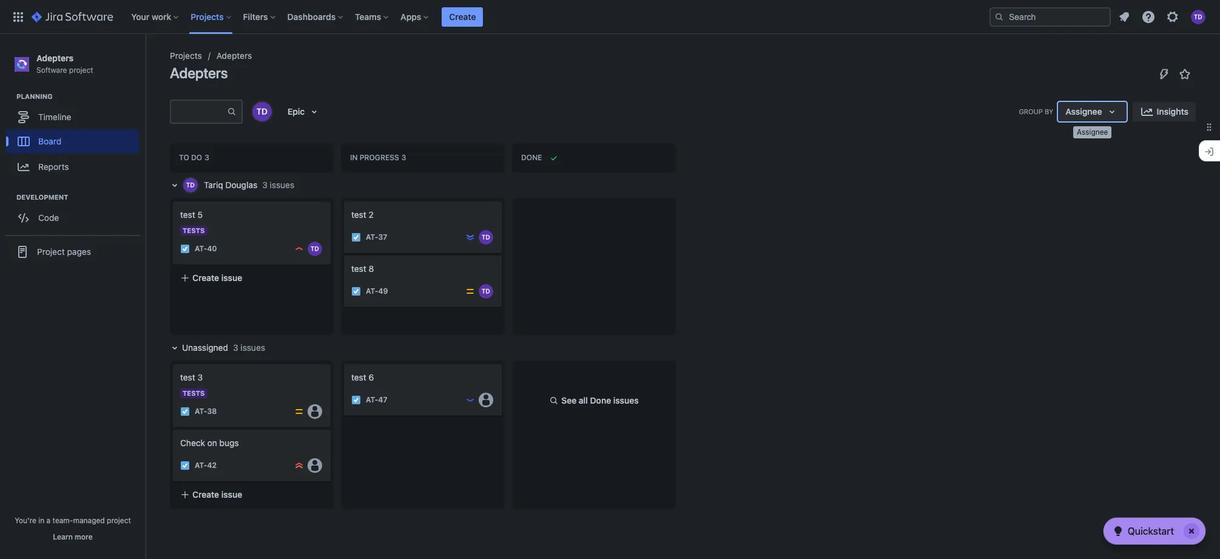 Task type: locate. For each thing, give the bounding box(es) containing it.
test left 6
[[351, 372, 366, 382]]

1 horizontal spatial 3
[[233, 342, 238, 353]]

0 horizontal spatial done
[[521, 153, 542, 162]]

at-49 link
[[366, 286, 388, 296]]

2 issue from the top
[[221, 489, 242, 499]]

issues
[[270, 180, 295, 190], [241, 342, 265, 353], [614, 395, 639, 405]]

create issue image for test 3
[[166, 356, 180, 370]]

settings image
[[1166, 9, 1181, 24]]

at- inside 'link'
[[195, 461, 207, 470]]

at- down 2
[[366, 233, 378, 242]]

at-40
[[195, 244, 217, 253]]

planning
[[16, 92, 53, 100]]

jira software image
[[32, 9, 113, 24], [32, 9, 113, 24]]

learn
[[53, 532, 73, 541]]

create for 1st create issue button from the top
[[192, 273, 219, 283]]

assignee: tariq douglas image
[[308, 242, 322, 256], [479, 284, 494, 298]]

banner
[[0, 0, 1221, 34]]

at- for test 8
[[366, 287, 378, 296]]

timeline
[[38, 112, 71, 122]]

in
[[350, 153, 358, 162]]

0 vertical spatial issue
[[221, 273, 242, 283]]

unassigned image for at-38
[[308, 404, 322, 419]]

adepters software project
[[36, 53, 93, 75]]

test left 2
[[351, 209, 366, 220]]

issue
[[221, 273, 242, 283], [221, 489, 242, 499]]

1 vertical spatial create issue button
[[173, 484, 331, 506]]

3 down unassigned
[[198, 372, 203, 382]]

1 vertical spatial create issue
[[192, 489, 242, 499]]

1 horizontal spatial task image
[[351, 395, 361, 405]]

1 vertical spatial medium image
[[294, 407, 304, 416]]

2 horizontal spatial issues
[[614, 395, 639, 405]]

your work button
[[128, 7, 183, 26]]

check image
[[1111, 524, 1126, 538]]

adepters up software
[[36, 53, 74, 63]]

at- down 5
[[195, 244, 207, 253]]

projects right "sidebar navigation" 'icon'
[[170, 50, 202, 61]]

assignee: tariq douglas image right high image
[[308, 242, 322, 256]]

0 horizontal spatial task image
[[180, 461, 190, 470]]

you're in a team-managed project
[[15, 516, 131, 525]]

2 vertical spatial 3
[[198, 372, 203, 382]]

0 vertical spatial assignee: tariq douglas image
[[308, 242, 322, 256]]

create issue image up test 2
[[337, 193, 351, 208]]

2 vertical spatial create
[[192, 489, 219, 499]]

1 horizontal spatial medium image
[[466, 286, 475, 296]]

0 horizontal spatial project
[[69, 65, 93, 75]]

issues right the all
[[614, 395, 639, 405]]

0 vertical spatial task image
[[351, 395, 361, 405]]

teams
[[355, 11, 381, 22]]

unassigned image
[[479, 393, 494, 407], [308, 404, 322, 419]]

unassigned image up unassigned icon at the bottom
[[308, 404, 322, 419]]

1 horizontal spatial unassigned image
[[479, 393, 494, 407]]

task image left at-49 link
[[351, 286, 361, 296]]

0 vertical spatial project
[[69, 65, 93, 75]]

sidebar navigation image
[[132, 49, 159, 73]]

at- down 6
[[366, 395, 378, 404]]

38
[[207, 407, 217, 416]]

medium image up highest image
[[294, 407, 304, 416]]

0 vertical spatial issues
[[270, 180, 295, 190]]

0 vertical spatial create issue button
[[173, 267, 331, 289]]

task image left at-37 link
[[351, 232, 361, 242]]

project right managed
[[107, 516, 131, 525]]

1 vertical spatial 3
[[233, 342, 238, 353]]

group by
[[1019, 108, 1054, 115]]

at-
[[366, 233, 378, 242], [195, 244, 207, 253], [366, 287, 378, 296], [366, 395, 378, 404], [195, 407, 207, 416], [195, 461, 207, 470]]

adepters down projects link
[[170, 64, 228, 81]]

you're
[[15, 516, 36, 525]]

1 vertical spatial assignee: tariq douglas image
[[479, 284, 494, 298]]

test down unassigned
[[180, 372, 195, 382]]

assignee up assignee tooltip in the top of the page
[[1066, 106, 1103, 117]]

0 vertical spatial create
[[449, 11, 476, 22]]

2 vertical spatial issues
[[614, 395, 639, 405]]

at- for check on bugs
[[195, 461, 207, 470]]

create right apps 'popup button'
[[449, 11, 476, 22]]

at-38 link
[[195, 406, 217, 417]]

task image left at-47 link
[[351, 395, 361, 405]]

highest image
[[294, 461, 304, 470]]

create issue image up 'test 3'
[[166, 356, 180, 370]]

project inside the adepters software project
[[69, 65, 93, 75]]

assignee: tariq douglas image for 40
[[308, 242, 322, 256]]

create inside primary element
[[449, 11, 476, 22]]

3 right douglas
[[262, 180, 268, 190]]

test left 5
[[180, 209, 195, 220]]

3
[[262, 180, 268, 190], [233, 342, 238, 353], [198, 372, 203, 382]]

at- up check
[[195, 407, 207, 416]]

test for test 5
[[180, 209, 195, 220]]

automations menu button icon image
[[1158, 66, 1172, 81]]

0 horizontal spatial 3
[[198, 372, 203, 382]]

0 vertical spatial assignee
[[1066, 106, 1103, 117]]

1 vertical spatial assignee
[[1077, 127, 1109, 137]]

at-37
[[366, 233, 388, 242]]

do
[[191, 153, 202, 162]]

see
[[562, 395, 577, 405]]

medium image for at-49
[[466, 286, 475, 296]]

0 vertical spatial projects
[[191, 11, 224, 22]]

in
[[38, 516, 44, 525]]

2 create issue button from the top
[[173, 484, 331, 506]]

by
[[1045, 108, 1054, 115]]

create issue button
[[173, 267, 331, 289], [173, 484, 331, 506]]

2
[[369, 209, 374, 220]]

1 horizontal spatial assignee: tariq douglas image
[[479, 284, 494, 298]]

create issue button down the 40
[[173, 267, 331, 289]]

assignee: tariq douglas image
[[479, 230, 494, 245]]

test left 8
[[351, 263, 366, 274]]

0 horizontal spatial assignee: tariq douglas image
[[308, 242, 322, 256]]

0 horizontal spatial unassigned image
[[308, 404, 322, 419]]

appswitcher icon image
[[11, 9, 25, 24]]

create issue down the 40
[[192, 273, 242, 283]]

medium image
[[466, 286, 475, 296], [294, 407, 304, 416]]

lowest image
[[466, 232, 475, 242]]

issues for tariq douglas 3 issues
[[270, 180, 295, 190]]

planning group
[[6, 92, 145, 184]]

insights button
[[1133, 102, 1196, 121]]

task image left at-38 link
[[180, 407, 190, 416]]

unassigned image
[[308, 458, 322, 473]]

create for second create issue button from the top of the page
[[192, 489, 219, 499]]

create issue down the 42
[[192, 489, 242, 499]]

task image
[[351, 232, 361, 242], [180, 244, 190, 254], [351, 286, 361, 296], [180, 407, 190, 416]]

development image
[[2, 190, 16, 205]]

timeline link
[[6, 105, 140, 129]]

insights
[[1157, 106, 1189, 117]]

task image
[[351, 395, 361, 405], [180, 461, 190, 470]]

medium image down lowest icon
[[466, 286, 475, 296]]

task image left "at-42" 'link' at left bottom
[[180, 461, 190, 470]]

2 horizontal spatial 3
[[262, 180, 268, 190]]

planning image
[[2, 89, 16, 104]]

project pages
[[37, 246, 91, 257]]

unassigned image right "low" icon
[[479, 393, 494, 407]]

issues right unassigned
[[241, 342, 265, 353]]

progress
[[360, 153, 399, 162]]

apps button
[[397, 7, 434, 26]]

assignee down the assignee dropdown button
[[1077, 127, 1109, 137]]

3 for unassigned 3 issues
[[233, 342, 238, 353]]

1 horizontal spatial issues
[[270, 180, 295, 190]]

issues right douglas
[[270, 180, 295, 190]]

create issue image for test 2
[[337, 193, 351, 208]]

code
[[38, 212, 59, 223]]

create issue
[[192, 273, 242, 283], [192, 489, 242, 499]]

see all done issues
[[562, 395, 639, 405]]

unassigned 3 issues
[[182, 342, 265, 353]]

projects for projects link
[[170, 50, 202, 61]]

1 vertical spatial issues
[[241, 342, 265, 353]]

at- down check
[[195, 461, 207, 470]]

projects button
[[187, 7, 236, 26]]

douglas
[[226, 180, 258, 190]]

task image left at-40 link
[[180, 244, 190, 254]]

project right software
[[69, 65, 93, 75]]

assignee button
[[1059, 102, 1127, 121]]

to
[[179, 153, 189, 162]]

1 vertical spatial issue
[[221, 489, 242, 499]]

assignee tooltip
[[1074, 126, 1112, 138]]

0 horizontal spatial issues
[[241, 342, 265, 353]]

group
[[1019, 108, 1043, 115]]

projects inside popup button
[[191, 11, 224, 22]]

to do element
[[179, 153, 212, 162]]

create issue button down the 42
[[173, 484, 331, 506]]

insights image
[[1140, 104, 1155, 119]]

adepters
[[217, 50, 252, 61], [36, 53, 74, 63], [170, 64, 228, 81]]

projects up projects link
[[191, 11, 224, 22]]

projects
[[191, 11, 224, 22], [170, 50, 202, 61]]

0 vertical spatial medium image
[[466, 286, 475, 296]]

assignee: tariq douglas image down assignee: tariq douglas icon
[[479, 284, 494, 298]]

at-42
[[195, 461, 217, 470]]

apps
[[401, 11, 421, 22]]

1 horizontal spatial project
[[107, 516, 131, 525]]

1 vertical spatial projects
[[170, 50, 202, 61]]

work
[[152, 11, 171, 22]]

create down at-40 link
[[192, 273, 219, 283]]

managed
[[73, 516, 105, 525]]

task image for at-37
[[351, 232, 361, 242]]

create issue image up test 5
[[166, 193, 180, 208]]

assignee inside tooltip
[[1077, 127, 1109, 137]]

code link
[[6, 206, 140, 230]]

1 vertical spatial task image
[[180, 461, 190, 470]]

Search field
[[990, 7, 1111, 26]]

development group
[[6, 193, 145, 234]]

test for test 8
[[351, 263, 366, 274]]

adepters inside the adepters software project
[[36, 53, 74, 63]]

done
[[521, 153, 542, 162], [590, 395, 611, 405]]

1 vertical spatial done
[[590, 395, 611, 405]]

3 right unassigned
[[233, 342, 238, 353]]

0 horizontal spatial medium image
[[294, 407, 304, 416]]

create issue image
[[166, 193, 180, 208], [337, 193, 351, 208], [166, 356, 180, 370]]

at- down 8
[[366, 287, 378, 296]]

0 vertical spatial create issue
[[192, 273, 242, 283]]

project
[[69, 65, 93, 75], [107, 516, 131, 525]]

assignee
[[1066, 106, 1103, 117], [1077, 127, 1109, 137]]

1 issue from the top
[[221, 273, 242, 283]]

unassigned
[[182, 342, 228, 353]]

test
[[180, 209, 195, 220], [351, 209, 366, 220], [351, 263, 366, 274], [180, 372, 195, 382], [351, 372, 366, 382]]

1 vertical spatial create
[[192, 273, 219, 283]]

create down "at-42" 'link' at left bottom
[[192, 489, 219, 499]]

1 horizontal spatial done
[[590, 395, 611, 405]]

test 8
[[351, 263, 374, 274]]



Task type: vqa. For each thing, say whether or not it's contained in the screenshot.
Tab List
no



Task type: describe. For each thing, give the bounding box(es) containing it.
create issue image for test 5
[[166, 193, 180, 208]]

search image
[[995, 12, 1005, 22]]

on
[[207, 438, 217, 448]]

filters button
[[240, 7, 280, 26]]

2 create issue from the top
[[192, 489, 242, 499]]

tariq douglas image
[[253, 102, 272, 121]]

at-47
[[366, 395, 388, 404]]

test 6
[[351, 372, 374, 382]]

at- for test 6
[[366, 395, 378, 404]]

notifications image
[[1118, 9, 1132, 24]]

test 2
[[351, 209, 374, 220]]

your profile and settings image
[[1192, 9, 1206, 24]]

more
[[75, 532, 93, 541]]

unassigned image for at-47
[[479, 393, 494, 407]]

development
[[16, 193, 68, 201]]

filters
[[243, 11, 268, 22]]

in progress element
[[350, 153, 409, 162]]

star adepters image
[[1178, 67, 1193, 81]]

0 vertical spatial done
[[521, 153, 542, 162]]

issue for second create issue button from the top of the page
[[221, 489, 242, 499]]

board
[[38, 136, 61, 146]]

1 create issue from the top
[[192, 273, 242, 283]]

1 create issue button from the top
[[173, 267, 331, 289]]

1 vertical spatial project
[[107, 516, 131, 525]]

pages
[[67, 246, 91, 257]]

learn more button
[[53, 532, 93, 542]]

issue for 1st create issue button from the top
[[221, 273, 242, 283]]

assignee: tariq douglas image for 49
[[479, 284, 494, 298]]

adepters link
[[217, 49, 252, 63]]

check
[[180, 438, 205, 448]]

at-47 link
[[366, 395, 388, 405]]

reports
[[38, 161, 69, 172]]

epic button
[[280, 102, 329, 121]]

6
[[369, 372, 374, 382]]

project pages link
[[5, 240, 141, 264]]

low image
[[466, 395, 475, 405]]

done inside see all done issues link
[[590, 395, 611, 405]]

a
[[47, 516, 51, 525]]

teams button
[[352, 7, 393, 26]]

bugs
[[220, 438, 239, 448]]

help image
[[1142, 9, 1156, 24]]

primary element
[[7, 0, 990, 34]]

at-37 link
[[366, 232, 388, 242]]

board link
[[6, 129, 140, 154]]

learn more
[[53, 532, 93, 541]]

3 for test 3
[[198, 372, 203, 382]]

see all done issues link
[[542, 393, 646, 408]]

your work
[[131, 11, 171, 22]]

epic
[[288, 106, 305, 117]]

task image for at-49
[[351, 286, 361, 296]]

medium image for at-38
[[294, 407, 304, 416]]

your
[[131, 11, 150, 22]]

37
[[378, 233, 388, 242]]

quickstart
[[1128, 526, 1175, 537]]

to do
[[179, 153, 202, 162]]

assignee inside dropdown button
[[1066, 106, 1103, 117]]

quickstart button
[[1104, 518, 1206, 545]]

8
[[369, 263, 374, 274]]

check on bugs
[[180, 438, 239, 448]]

at-38
[[195, 407, 217, 416]]

create issue image
[[337, 356, 351, 370]]

projects for projects popup button
[[191, 11, 224, 22]]

team-
[[53, 516, 73, 525]]

5
[[198, 209, 203, 220]]

at-49
[[366, 287, 388, 296]]

dashboards
[[287, 11, 336, 22]]

project
[[37, 246, 65, 257]]

task image for test 6
[[351, 395, 361, 405]]

47
[[378, 395, 388, 404]]

issues for see all done issues
[[614, 395, 639, 405]]

test for test 6
[[351, 372, 366, 382]]

test for test 3
[[180, 372, 195, 382]]

test 5
[[180, 209, 203, 220]]

at-42 link
[[195, 460, 217, 471]]

adepters down filters
[[217, 50, 252, 61]]

projects link
[[170, 49, 202, 63]]

reports link
[[6, 154, 140, 180]]

in progress
[[350, 153, 399, 162]]

software
[[36, 65, 67, 75]]

test 3
[[180, 372, 203, 382]]

at-40 link
[[195, 244, 217, 254]]

test for test 2
[[351, 209, 366, 220]]

all
[[579, 395, 588, 405]]

banner containing your work
[[0, 0, 1221, 34]]

49
[[378, 287, 388, 296]]

40
[[207, 244, 217, 253]]

high image
[[294, 244, 304, 254]]

create button
[[442, 7, 483, 26]]

tariq douglas 3 issues
[[204, 180, 295, 190]]

42
[[207, 461, 217, 470]]

Search this board text field
[[171, 101, 227, 123]]

dismiss quickstart image
[[1182, 521, 1202, 541]]

0 vertical spatial 3
[[262, 180, 268, 190]]

dashboards button
[[284, 7, 348, 26]]

task image for at-38
[[180, 407, 190, 416]]

tariq
[[204, 180, 223, 190]]

at- for test 2
[[366, 233, 378, 242]]

task image for at-40
[[180, 244, 190, 254]]

task image for check on bugs
[[180, 461, 190, 470]]



